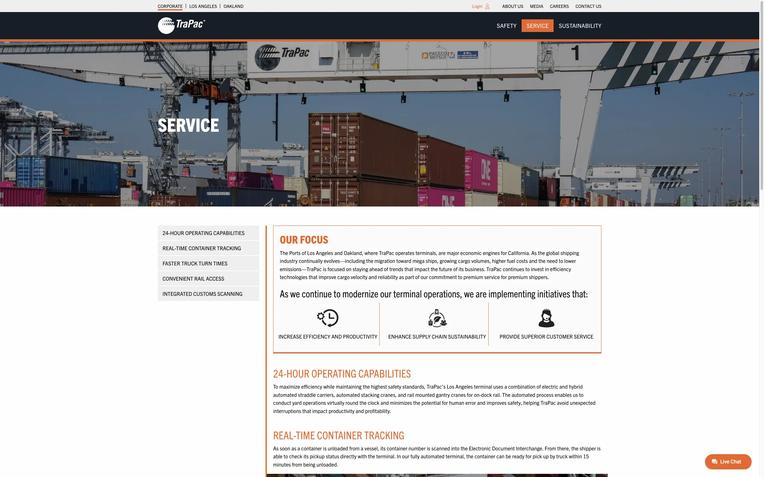 Task type: vqa. For each thing, say whether or not it's contained in the screenshot.
while in the bottom of the page
yes



Task type: locate. For each thing, give the bounding box(es) containing it.
as for as we continue to modernize our terminal operations, we are implementing initiatives that:
[[280, 287, 288, 299]]

for right service at right bottom
[[501, 274, 507, 280]]

is inside the ports of los angeles and oakland, where trapac operates terminals, are major economic engines for california. as the global shipping industry continually evolves—including the migration toward mega ships, growing cargo volumes, higher fuel costs and the need to lower emissions—trapac is focused on staying ahead of trends that impact the future of its business. trapac continues to invest in efficiency technologies that improve cargo velocity and reliability as part of our commitment to premium service for premium shippers.
[[323, 266, 326, 272]]

is right number
[[427, 445, 430, 451]]

terminal down part
[[393, 287, 422, 299]]

0 horizontal spatial premium
[[463, 274, 483, 280]]

0 vertical spatial cargo
[[458, 258, 470, 264]]

check
[[289, 453, 302, 460]]

1 vertical spatial its
[[380, 445, 386, 451]]

1 vertical spatial 24-hour operating capabilities
[[273, 366, 411, 380]]

can
[[496, 453, 504, 460]]

to inside as soon as a container is unloaded from a vessel, its container number is scanned into the electronic document interchange. from there, the shipper is able to check its pickup status directly with the terminal. in our fully automated terminal, the container can be ready for pick up by truck within 15 minutes from being unloaded.
[[284, 453, 288, 460]]

a up with
[[361, 445, 363, 451]]

corporate link
[[158, 2, 183, 10]]

us right about
[[518, 3, 523, 9]]

cranes
[[451, 392, 466, 398]]

as up check
[[291, 445, 296, 451]]

1 horizontal spatial terminal
[[474, 383, 492, 390]]

efficiency down need
[[550, 266, 571, 272]]

are up growing
[[439, 250, 446, 256]]

1 we from the left
[[290, 287, 300, 299]]

0 horizontal spatial 24-hour operating capabilities
[[163, 230, 245, 236]]

a
[[504, 383, 507, 390], [297, 445, 300, 451], [361, 445, 363, 451]]

a right uses
[[504, 383, 507, 390]]

1 vertical spatial efficiency
[[301, 383, 322, 390]]

0 horizontal spatial 24-
[[163, 230, 170, 236]]

1 horizontal spatial the
[[502, 392, 510, 398]]

the right rail.
[[502, 392, 510, 398]]

integrated
[[163, 291, 192, 297]]

provide
[[500, 333, 520, 340]]

cranes,
[[381, 392, 397, 398]]

0 horizontal spatial the
[[280, 250, 288, 256]]

to inside to maximize efficiency while maintaining the highest safety standards, trapac's los angeles terminal uses a combination of electric and hybrid automated straddle carriers, automated stacking cranes, and rail mounted gantry cranes for on-dock rail. the automated process enables us to conduct yard operations virtually round the clock and minimizes the potential for human error and improves safety, helping trapac avoid unexpected interruptions that impact productivity and profitability.
[[579, 392, 583, 398]]

menu bar containing about us
[[499, 2, 605, 10]]

careers
[[550, 3, 569, 9]]

0 vertical spatial menu bar
[[499, 2, 605, 10]]

1 horizontal spatial operating
[[311, 366, 356, 380]]

corporate image
[[158, 17, 205, 35]]

0 vertical spatial the
[[280, 250, 288, 256]]

tracking up 'vessel,'
[[364, 428, 404, 442]]

us inside contact us link
[[596, 3, 601, 9]]

1 vertical spatial are
[[476, 287, 487, 299]]

1 vertical spatial impact
[[312, 408, 327, 414]]

as
[[531, 250, 537, 256], [280, 287, 288, 299], [273, 445, 279, 451]]

cargo
[[458, 258, 470, 264], [337, 274, 350, 280]]

shippers.
[[529, 274, 549, 280]]

1 horizontal spatial we
[[464, 287, 474, 299]]

0 horizontal spatial angeles
[[198, 3, 217, 9]]

the down the electronic
[[466, 453, 473, 460]]

time up the 'truck'
[[176, 245, 187, 251]]

2 us from the left
[[596, 3, 601, 9]]

that down operations
[[302, 408, 311, 414]]

california.
[[508, 250, 530, 256]]

impact down 'mega'
[[414, 266, 430, 272]]

is up improve
[[323, 266, 326, 272]]

volumes,
[[471, 258, 491, 264]]

los up continually
[[307, 250, 315, 256]]

premium down "continues" on the right of page
[[508, 274, 528, 280]]

1 vertical spatial as
[[291, 445, 296, 451]]

0 vertical spatial are
[[439, 250, 446, 256]]

oakland
[[224, 3, 244, 9]]

from
[[545, 445, 556, 451]]

2 vertical spatial our
[[402, 453, 409, 460]]

0 horizontal spatial our
[[380, 287, 391, 299]]

trends
[[389, 266, 403, 272]]

efficiency
[[303, 333, 330, 340]]

emissions—trapac
[[280, 266, 322, 272]]

1 vertical spatial service
[[158, 112, 219, 136]]

up
[[543, 453, 549, 460]]

0 vertical spatial efficiency
[[550, 266, 571, 272]]

our down reliability at the bottom
[[380, 287, 391, 299]]

costs
[[516, 258, 528, 264]]

1 horizontal spatial premium
[[508, 274, 528, 280]]

a inside to maximize efficiency while maintaining the highest safety standards, trapac's los angeles terminal uses a combination of electric and hybrid automated straddle carriers, automated stacking cranes, and rail mounted gantry cranes for on-dock rail. the automated process enables us to conduct yard operations virtually round the clock and minimizes the potential for human error and improves safety, helping trapac avoid unexpected interruptions that impact productivity and profitability.
[[504, 383, 507, 390]]

straddle
[[298, 392, 316, 398]]

provide superior customer service
[[500, 333, 593, 340]]

trapac up service at right bottom
[[486, 266, 502, 272]]

is up pickup
[[323, 445, 327, 451]]

cargo down economic
[[458, 258, 470, 264]]

real-time container tracking up turn
[[163, 245, 241, 251]]

angeles left oakland
[[198, 3, 217, 9]]

0 horizontal spatial us
[[518, 3, 523, 9]]

los inside los angeles link
[[189, 3, 197, 9]]

2 horizontal spatial los
[[447, 383, 454, 390]]

0 horizontal spatial tracking
[[217, 245, 241, 251]]

from up directly
[[349, 445, 359, 451]]

standards,
[[402, 383, 426, 390]]

2 vertical spatial angeles
[[455, 383, 473, 390]]

contact
[[576, 3, 595, 9]]

24- up 'faster' in the left bottom of the page
[[163, 230, 170, 236]]

0 horizontal spatial terminal
[[393, 287, 422, 299]]

1 horizontal spatial los
[[307, 250, 315, 256]]

menu bar down careers link
[[492, 19, 607, 32]]

menu bar up "service" link
[[499, 2, 605, 10]]

fully
[[410, 453, 420, 460]]

pickup
[[310, 453, 325, 460]]

1 horizontal spatial capabilities
[[358, 366, 411, 380]]

2 vertical spatial its
[[303, 453, 309, 460]]

us inside about us link
[[518, 3, 523, 9]]

menu bar
[[499, 2, 605, 10], [492, 19, 607, 32]]

as inside as soon as a container is unloaded from a vessel, its container number is scanned into the electronic document interchange. from there, the shipper is able to check its pickup status directly with the terminal. in our fully automated terminal, the container can be ready for pick up by truck within 15 minutes from being unloaded.
[[291, 445, 296, 451]]

as inside as soon as a container is unloaded from a vessel, its container number is scanned into the electronic document interchange. from there, the shipper is able to check its pickup status directly with the terminal. in our fully automated terminal, the container can be ready for pick up by truck within 15 minutes from being unloaded.
[[273, 445, 279, 451]]

los inside to maximize efficiency while maintaining the highest safety standards, trapac's los angeles terminal uses a combination of electric and hybrid automated straddle carriers, automated stacking cranes, and rail mounted gantry cranes for on-dock rail. the automated process enables us to conduct yard operations virtually round the clock and minimizes the potential for human error and improves safety, helping trapac avoid unexpected interruptions that impact productivity and profitability.
[[447, 383, 454, 390]]

our inside as soon as a container is unloaded from a vessel, its container number is scanned into the electronic document interchange. from there, the shipper is able to check its pickup status directly with the terminal. in our fully automated terminal, the container can be ready for pick up by truck within 15 minutes from being unloaded.
[[402, 453, 409, 460]]

staying
[[353, 266, 368, 272]]

from down check
[[292, 461, 302, 468]]

its up terminal.
[[380, 445, 386, 451]]

the down "ships,"
[[431, 266, 438, 272]]

our
[[280, 232, 298, 246]]

as
[[399, 274, 404, 280], [291, 445, 296, 451]]

0 vertical spatial real-
[[163, 245, 176, 251]]

2 horizontal spatial as
[[531, 250, 537, 256]]

0 vertical spatial terminal
[[393, 287, 422, 299]]

menu bar containing safety
[[492, 19, 607, 32]]

as left part
[[399, 274, 404, 280]]

electronic
[[469, 445, 491, 451]]

0 horizontal spatial efficiency
[[301, 383, 322, 390]]

our right part
[[421, 274, 428, 280]]

2 vertical spatial as
[[273, 445, 279, 451]]

business.
[[465, 266, 485, 272]]

2 horizontal spatial our
[[421, 274, 428, 280]]

to right us at the bottom right of the page
[[579, 392, 583, 398]]

time
[[176, 245, 187, 251], [296, 428, 315, 442]]

automated down scanned
[[421, 453, 444, 460]]

0 horizontal spatial container
[[301, 445, 322, 451]]

for left on-
[[467, 392, 473, 398]]

as right 'california.'
[[531, 250, 537, 256]]

and down ahead
[[369, 274, 377, 280]]

0 vertical spatial real-time container tracking
[[163, 245, 241, 251]]

1 vertical spatial angeles
[[316, 250, 333, 256]]

real-time container tracking up unloaded
[[273, 428, 404, 442]]

1 horizontal spatial container
[[317, 428, 362, 442]]

2 horizontal spatial a
[[504, 383, 507, 390]]

0 vertical spatial tracking
[[217, 245, 241, 251]]

container up turn
[[189, 245, 216, 251]]

be
[[506, 453, 511, 460]]

hour up 'faster' in the left bottom of the page
[[170, 230, 184, 236]]

1 vertical spatial cargo
[[337, 274, 350, 280]]

1 horizontal spatial real-
[[273, 428, 296, 442]]

0 vertical spatial los
[[189, 3, 197, 9]]

our right in
[[402, 453, 409, 460]]

angeles inside the ports of los angeles and oakland, where trapac operates terminals, are major economic engines for california. as the global shipping industry continually evolves—including the migration toward mega ships, growing cargo volumes, higher fuel costs and the need to lower emissions—trapac is focused on staying ahead of trends that impact the future of its business. trapac continues to invest in efficiency technologies that improve cargo velocity and reliability as part of our commitment to premium service for premium shippers.
[[316, 250, 333, 256]]

0 vertical spatial our
[[421, 274, 428, 280]]

into
[[451, 445, 459, 451]]

with
[[358, 453, 367, 460]]

tracking up times
[[217, 245, 241, 251]]

operations,
[[424, 287, 462, 299]]

oakland link
[[224, 2, 244, 10]]

container up unloaded
[[317, 428, 362, 442]]

us for contact us
[[596, 3, 601, 9]]

of
[[302, 250, 306, 256], [384, 266, 388, 272], [453, 266, 457, 272], [415, 274, 419, 280], [537, 383, 541, 390]]

2 horizontal spatial trapac
[[541, 400, 556, 406]]

0 horizontal spatial hour
[[170, 230, 184, 236]]

1 vertical spatial 24-
[[273, 366, 286, 380]]

angeles up continually
[[316, 250, 333, 256]]

0 horizontal spatial time
[[176, 245, 187, 251]]

us right contact
[[596, 3, 601, 9]]

1 horizontal spatial our
[[402, 453, 409, 460]]

0 horizontal spatial a
[[297, 445, 300, 451]]

0 horizontal spatial impact
[[312, 408, 327, 414]]

container
[[301, 445, 322, 451], [387, 445, 407, 451], [475, 453, 495, 460]]

premium down business.
[[463, 274, 483, 280]]

the up industry
[[280, 250, 288, 256]]

its inside the ports of los angeles and oakland, where trapac operates terminals, are major economic engines for california. as the global shipping industry continually evolves—including the migration toward mega ships, growing cargo volumes, higher fuel costs and the need to lower emissions—trapac is focused on staying ahead of trends that impact the future of its business. trapac continues to invest in efficiency technologies that improve cargo velocity and reliability as part of our commitment to premium service for premium shippers.
[[459, 266, 464, 272]]

0 vertical spatial its
[[459, 266, 464, 272]]

hour up the maximize
[[286, 366, 309, 380]]

2 vertical spatial that
[[302, 408, 311, 414]]

1 vertical spatial from
[[292, 461, 302, 468]]

directly
[[340, 453, 357, 460]]

automated down the combination
[[512, 392, 535, 398]]

ahead
[[369, 266, 383, 272]]

the inside the ports of los angeles and oakland, where trapac operates terminals, are major economic engines for california. as the global shipping industry continually evolves—including the migration toward mega ships, growing cargo volumes, higher fuel costs and the need to lower emissions—trapac is focused on staying ahead of trends that impact the future of its business. trapac continues to invest in efficiency technologies that improve cargo velocity and reliability as part of our commitment to premium service for premium shippers.
[[280, 250, 288, 256]]

automated down "maintaining" on the bottom left of page
[[336, 392, 360, 398]]

2 horizontal spatial its
[[459, 266, 464, 272]]

service inside 'menu item'
[[527, 22, 549, 29]]

operating up while
[[311, 366, 356, 380]]

potential
[[421, 400, 441, 406]]

24-hour operating capabilities up "maintaining" on the bottom left of page
[[273, 366, 411, 380]]

24- up to
[[273, 366, 286, 380]]

invest
[[531, 266, 544, 272]]

1 horizontal spatial hour
[[286, 366, 309, 380]]

that left improve
[[309, 274, 317, 280]]

1 us from the left
[[518, 3, 523, 9]]

1 horizontal spatial impact
[[414, 266, 430, 272]]

real-
[[163, 245, 176, 251], [273, 428, 296, 442]]

impact down operations
[[312, 408, 327, 414]]

productivity
[[329, 408, 354, 414]]

container down the electronic
[[475, 453, 495, 460]]

and up enables
[[559, 383, 568, 390]]

0 vertical spatial hour
[[170, 230, 184, 236]]

0 horizontal spatial are
[[439, 250, 446, 256]]

0 vertical spatial angeles
[[198, 3, 217, 9]]

0 vertical spatial impact
[[414, 266, 430, 272]]

and up minimizes
[[398, 392, 406, 398]]

to right able
[[284, 453, 288, 460]]

about us
[[502, 3, 523, 9]]

the left global
[[538, 250, 545, 256]]

of inside to maximize efficiency while maintaining the highest safety standards, trapac's los angeles terminal uses a combination of electric and hybrid automated straddle carriers, automated stacking cranes, and rail mounted gantry cranes for on-dock rail. the automated process enables us to conduct yard operations virtually round the clock and minimizes the potential for human error and improves safety, helping trapac avoid unexpected interruptions that impact productivity and profitability.
[[537, 383, 541, 390]]

that up part
[[404, 266, 413, 272]]

1 vertical spatial the
[[502, 392, 510, 398]]

are inside the ports of los angeles and oakland, where trapac operates terminals, are major economic engines for california. as the global shipping industry continually evolves—including the migration toward mega ships, growing cargo volumes, higher fuel costs and the need to lower emissions—trapac is focused on staying ahead of trends that impact the future of its business. trapac continues to invest in efficiency technologies that improve cargo velocity and reliability as part of our commitment to premium service for premium shippers.
[[439, 250, 446, 256]]

the down where
[[366, 258, 373, 264]]

of up process
[[537, 383, 541, 390]]

trapac down process
[[541, 400, 556, 406]]

the left clock
[[359, 400, 367, 406]]

efficiency up straddle
[[301, 383, 322, 390]]

0 vertical spatial trapac
[[379, 250, 394, 256]]

0 horizontal spatial real-time container tracking
[[163, 245, 241, 251]]

0 horizontal spatial cargo
[[337, 274, 350, 280]]

trapac up migration
[[379, 250, 394, 256]]

angeles up cranes
[[455, 383, 473, 390]]

0 horizontal spatial we
[[290, 287, 300, 299]]

angeles
[[198, 3, 217, 9], [316, 250, 333, 256], [455, 383, 473, 390]]

0 vertical spatial 24-
[[163, 230, 170, 236]]

1 horizontal spatial tracking
[[364, 428, 404, 442]]

are
[[439, 250, 446, 256], [476, 287, 487, 299]]

maximize
[[279, 383, 300, 390]]

faster
[[163, 260, 180, 267]]

0 horizontal spatial as
[[291, 445, 296, 451]]

the inside to maximize efficiency while maintaining the highest safety standards, trapac's los angeles terminal uses a combination of electric and hybrid automated straddle carriers, automated stacking cranes, and rail mounted gantry cranes for on-dock rail. the automated process enables us to conduct yard operations virtually round the clock and minimizes the potential for human error and improves safety, helping trapac avoid unexpected interruptions that impact productivity and profitability.
[[502, 392, 510, 398]]

1 premium from the left
[[463, 274, 483, 280]]

capabilities up real-time container tracking link
[[213, 230, 245, 236]]

1 horizontal spatial real-time container tracking
[[273, 428, 404, 442]]

los angeles
[[189, 3, 217, 9]]

to
[[559, 258, 563, 264], [525, 266, 530, 272], [458, 274, 462, 280], [334, 287, 341, 299], [579, 392, 583, 398], [284, 453, 288, 460]]

as down "technologies"
[[280, 287, 288, 299]]

terminal up dock
[[474, 383, 492, 390]]

toward
[[396, 258, 411, 264]]

1 horizontal spatial as
[[280, 287, 288, 299]]

0 vertical spatial capabilities
[[213, 230, 245, 236]]

to maximize efficiency while maintaining the highest safety standards, trapac's los angeles terminal uses a combination of electric and hybrid automated straddle carriers, automated stacking cranes, and rail mounted gantry cranes for on-dock rail. the automated process enables us to conduct yard operations virtually round the clock and minimizes the potential for human error and improves safety, helping trapac avoid unexpected interruptions that impact productivity and profitability.
[[273, 383, 596, 414]]

los up gantry
[[447, 383, 454, 390]]

real- up soon
[[273, 428, 296, 442]]

terminal.
[[376, 453, 396, 460]]

to right commitment
[[458, 274, 462, 280]]

capabilities up highest
[[358, 366, 411, 380]]

operating up real-time container tracking link
[[185, 230, 212, 236]]

we
[[290, 287, 300, 299], [464, 287, 474, 299]]

of down migration
[[384, 266, 388, 272]]

0 horizontal spatial los
[[189, 3, 197, 9]]

its left business.
[[459, 266, 464, 272]]

shipper
[[580, 445, 596, 451]]

its up being
[[303, 453, 309, 460]]

2 horizontal spatial container
[[475, 453, 495, 460]]

service link
[[522, 19, 554, 32]]

capabilities
[[213, 230, 245, 236], [358, 366, 411, 380]]

engines
[[483, 250, 500, 256]]

1 horizontal spatial us
[[596, 3, 601, 9]]

we down business.
[[464, 287, 474, 299]]

enhance supply chain sustainability
[[388, 333, 486, 340]]

0 vertical spatial as
[[531, 250, 537, 256]]

0 horizontal spatial from
[[292, 461, 302, 468]]

vessel,
[[364, 445, 379, 451]]

cargo down on
[[337, 274, 350, 280]]

the down 'vessel,'
[[368, 453, 375, 460]]

1 horizontal spatial angeles
[[316, 250, 333, 256]]

24-hour operating capabilities
[[163, 230, 245, 236], [273, 366, 411, 380]]

technologies
[[280, 274, 308, 280]]

1 vertical spatial menu bar
[[492, 19, 607, 32]]

are down service at right bottom
[[476, 287, 487, 299]]

0 horizontal spatial service
[[158, 112, 219, 136]]

hour
[[170, 230, 184, 236], [286, 366, 309, 380]]

login link
[[472, 3, 483, 9]]

for inside as soon as a container is unloaded from a vessel, its container number is scanned into the electronic document interchange. from there, the shipper is able to check its pickup status directly with the terminal. in our fully automated terminal, the container can be ready for pick up by truck within 15 minutes from being unloaded.
[[526, 453, 532, 460]]

truck
[[556, 453, 568, 460]]

convenient rail access
[[163, 275, 224, 282]]



Task type: describe. For each thing, give the bounding box(es) containing it.
evolves—including
[[324, 258, 365, 264]]

of right future
[[453, 266, 457, 272]]

focus
[[300, 232, 328, 246]]

mounted
[[415, 392, 435, 398]]

process
[[536, 392, 554, 398]]

productivity
[[343, 333, 377, 340]]

impact inside the ports of los angeles and oakland, where trapac operates terminals, are major economic engines for california. as the global shipping industry continually evolves—including the migration toward mega ships, growing cargo volumes, higher fuel costs and the need to lower emissions—trapac is focused on staying ahead of trends that impact the future of its business. trapac continues to invest in efficiency technologies that improve cargo velocity and reliability as part of our commitment to premium service for premium shippers.
[[414, 266, 430, 272]]

real-time container tracking link
[[158, 241, 259, 256]]

service menu item
[[522, 19, 554, 32]]

los angeles link
[[189, 2, 217, 10]]

the up stacking
[[363, 383, 370, 390]]

us for about us
[[518, 3, 523, 9]]

enhance
[[388, 333, 411, 340]]

soon
[[280, 445, 290, 451]]

the down rail
[[413, 400, 420, 406]]

turn
[[199, 260, 212, 267]]

continually
[[299, 258, 323, 264]]

oakland,
[[344, 250, 363, 256]]

to
[[273, 383, 278, 390]]

error
[[465, 400, 476, 406]]

unloaded
[[328, 445, 348, 451]]

faster truck turn times link
[[158, 256, 259, 271]]

sustainability link
[[554, 19, 607, 32]]

scanned
[[431, 445, 450, 451]]

round
[[345, 400, 358, 406]]

operations
[[303, 400, 326, 406]]

0 vertical spatial from
[[349, 445, 359, 451]]

as inside the ports of los angeles and oakland, where trapac operates terminals, are major economic engines for california. as the global shipping industry continually evolves—including the migration toward mega ships, growing cargo volumes, higher fuel costs and the need to lower emissions—trapac is focused on staying ahead of trends that impact the future of its business. trapac continues to invest in efficiency technologies that improve cargo velocity and reliability as part of our commitment to premium service for premium shippers.
[[399, 274, 404, 280]]

on-
[[474, 392, 481, 398]]

shipping
[[560, 250, 579, 256]]

0 vertical spatial container
[[189, 245, 216, 251]]

increase efficiency and productivity
[[279, 333, 377, 340]]

trapac inside to maximize efficiency while maintaining the highest safety standards, trapac's los angeles terminal uses a combination of electric and hybrid automated straddle carriers, automated stacking cranes, and rail mounted gantry cranes for on-dock rail. the automated process enables us to conduct yard operations virtually round the clock and minimizes the potential for human error and improves safety, helping trapac avoid unexpected interruptions that impact productivity and profitability.
[[541, 400, 556, 406]]

future
[[439, 266, 452, 272]]

migration
[[374, 258, 395, 264]]

where
[[365, 250, 378, 256]]

highest
[[371, 383, 387, 390]]

industry
[[280, 258, 298, 264]]

careers link
[[550, 2, 569, 10]]

terminal inside to maximize efficiency while maintaining the highest safety standards, trapac's los angeles terminal uses a combination of electric and hybrid automated straddle carriers, automated stacking cranes, and rail mounted gantry cranes for on-dock rail. the automated process enables us to conduct yard operations virtually round the clock and minimizes the potential for human error and improves safety, helping trapac avoid unexpected interruptions that impact productivity and profitability.
[[474, 383, 492, 390]]

automated inside as soon as a container is unloaded from a vessel, its container number is scanned into the electronic document interchange. from there, the shipper is able to check its pickup status directly with the terminal. in our fully automated terminal, the container can be ready for pick up by truck within 15 minutes from being unloaded.
[[421, 453, 444, 460]]

media link
[[530, 2, 543, 10]]

0 horizontal spatial trapac
[[379, 250, 394, 256]]

access
[[206, 275, 224, 282]]

to down costs
[[525, 266, 530, 272]]

0 horizontal spatial operating
[[185, 230, 212, 236]]

light image
[[485, 4, 490, 9]]

truck
[[181, 260, 197, 267]]

1 horizontal spatial 24-
[[273, 366, 286, 380]]

convenient rail access link
[[158, 271, 259, 286]]

in
[[545, 266, 549, 272]]

to down improve
[[334, 287, 341, 299]]

interruptions
[[273, 408, 301, 414]]

angeles inside to maximize efficiency while maintaining the highest safety standards, trapac's los angeles terminal uses a combination of electric and hybrid automated straddle carriers, automated stacking cranes, and rail mounted gantry cranes for on-dock rail. the automated process enables us to conduct yard operations virtually round the clock and minimizes the potential for human error and improves safety, helping trapac avoid unexpected interruptions that impact productivity and profitability.
[[455, 383, 473, 390]]

24- inside 24-hour operating capabilities link
[[163, 230, 170, 236]]

and down the round
[[356, 408, 364, 414]]

1 horizontal spatial its
[[380, 445, 386, 451]]

increase
[[279, 333, 302, 340]]

of right part
[[415, 274, 419, 280]]

unexpected
[[570, 400, 596, 406]]

1 horizontal spatial cargo
[[458, 258, 470, 264]]

stacking
[[361, 392, 379, 398]]

while
[[323, 383, 335, 390]]

0 vertical spatial 24-hour operating capabilities
[[163, 230, 245, 236]]

minimizes
[[390, 400, 412, 406]]

economic
[[460, 250, 482, 256]]

media
[[530, 3, 543, 9]]

as for as soon as a container is unloaded from a vessel, its container number is scanned into the electronic document interchange. from there, the shipper is able to check its pickup status directly with the terminal. in our fully automated terminal, the container can be ready for pick up by truck within 15 minutes from being unloaded.
[[273, 445, 279, 451]]

trapac's
[[427, 383, 446, 390]]

customs
[[193, 291, 216, 297]]

corporate
[[158, 3, 183, 9]]

15
[[583, 453, 589, 460]]

our inside the ports of los angeles and oakland, where trapac operates terminals, are major economic engines for california. as the global shipping industry continually evolves—including the migration toward mega ships, growing cargo volumes, higher fuel costs and the need to lower emissions—trapac is focused on staying ahead of trends that impact the future of its business. trapac continues to invest in efficiency technologies that improve cargo velocity and reliability as part of our commitment to premium service for premium shippers.
[[421, 274, 428, 280]]

enables
[[555, 392, 572, 398]]

0 horizontal spatial real-
[[163, 245, 176, 251]]

profitability.
[[365, 408, 391, 414]]

24-hour operating capabilities link
[[158, 226, 259, 240]]

human
[[449, 400, 464, 406]]

los inside the ports of los angeles and oakland, where trapac operates terminals, are major economic engines for california. as the global shipping industry continually evolves—including the migration toward mega ships, growing cargo volumes, higher fuel costs and the need to lower emissions—trapac is focused on staying ahead of trends that impact the future of its business. trapac continues to invest in efficiency technologies that improve cargo velocity and reliability as part of our commitment to premium service for premium shippers.
[[307, 250, 315, 256]]

about us link
[[502, 2, 523, 10]]

rail
[[407, 392, 414, 398]]

integrated customs scanning
[[163, 291, 242, 297]]

the ports of los angeles and oakland, where trapac operates terminals, are major economic engines for california. as the global shipping industry continually evolves—including the migration toward mega ships, growing cargo volumes, higher fuel costs and the need to lower emissions—trapac is focused on staying ahead of trends that impact the future of its business. trapac continues to invest in efficiency technologies that improve cargo velocity and reliability as part of our commitment to premium service for premium shippers.
[[280, 250, 579, 280]]

safety
[[388, 383, 401, 390]]

efficiency inside to maximize efficiency while maintaining the highest safety standards, trapac's los angeles terminal uses a combination of electric and hybrid automated straddle carriers, automated stacking cranes, and rail mounted gantry cranes for on-dock rail. the automated process enables us to conduct yard operations virtually round the clock and minimizes the potential for human error and improves safety, helping trapac avoid unexpected interruptions that impact productivity and profitability.
[[301, 383, 322, 390]]

about
[[502, 3, 517, 9]]

need
[[547, 258, 558, 264]]

that inside to maximize efficiency while maintaining the highest safety standards, trapac's los angeles terminal uses a combination of electric and hybrid automated straddle carriers, automated stacking cranes, and rail mounted gantry cranes for on-dock rail. the automated process enables us to conduct yard operations virtually round the clock and minimizes the potential for human error and improves safety, helping trapac avoid unexpected interruptions that impact productivity and profitability.
[[302, 408, 311, 414]]

continues
[[503, 266, 524, 272]]

2 premium from the left
[[508, 274, 528, 280]]

electric
[[542, 383, 558, 390]]

within
[[569, 453, 582, 460]]

rail.
[[493, 392, 501, 398]]

status
[[326, 453, 339, 460]]

1 vertical spatial container
[[317, 428, 362, 442]]

yard
[[292, 400, 302, 406]]

part
[[405, 274, 414, 280]]

contact us link
[[576, 2, 601, 10]]

1 vertical spatial that
[[309, 274, 317, 280]]

improves
[[487, 400, 506, 406]]

mega
[[412, 258, 425, 264]]

safety,
[[508, 400, 522, 406]]

as soon as a container is unloaded from a vessel, its container number is scanned into the electronic document interchange. from there, the shipper is able to check its pickup status directly with the terminal. in our fully automated terminal, the container can be ready for pick up by truck within 15 minutes from being unloaded.
[[273, 445, 601, 468]]

customer
[[546, 333, 573, 340]]

uses
[[493, 383, 503, 390]]

1 vertical spatial operating
[[311, 366, 356, 380]]

clock
[[368, 400, 379, 406]]

0 vertical spatial that
[[404, 266, 413, 272]]

2 we from the left
[[464, 287, 474, 299]]

the up invest
[[538, 258, 546, 264]]

and down on-
[[477, 400, 485, 406]]

fuel
[[507, 258, 515, 264]]

document
[[492, 445, 515, 451]]

our focus
[[280, 232, 328, 246]]

0 vertical spatial time
[[176, 245, 187, 251]]

carriers,
[[317, 392, 335, 398]]

1 vertical spatial real-time container tracking
[[273, 428, 404, 442]]

sustainability
[[448, 333, 486, 340]]

faster truck turn times
[[163, 260, 228, 267]]

and
[[331, 333, 342, 340]]

as inside the ports of los angeles and oakland, where trapac operates terminals, are major economic engines for california. as the global shipping industry continually evolves—including the migration toward mega ships, growing cargo volumes, higher fuel costs and the need to lower emissions—trapac is focused on staying ahead of trends that impact the future of its business. trapac continues to invest in efficiency technologies that improve cargo velocity and reliability as part of our commitment to premium service for premium shippers.
[[531, 250, 537, 256]]

by
[[550, 453, 555, 460]]

1 vertical spatial tracking
[[364, 428, 404, 442]]

1 horizontal spatial container
[[387, 445, 407, 451]]

service
[[574, 333, 593, 340]]

1 horizontal spatial 24-hour operating capabilities
[[273, 366, 411, 380]]

as we continue to modernize our terminal operations, we are implementing initiatives that:
[[280, 287, 588, 299]]

global
[[546, 250, 559, 256]]

the up within
[[571, 445, 578, 451]]

for up higher
[[501, 250, 507, 256]]

1 vertical spatial hour
[[286, 366, 309, 380]]

to right need
[[559, 258, 563, 264]]

1 vertical spatial real-
[[273, 428, 296, 442]]

and up "evolves—including"
[[334, 250, 343, 256]]

there,
[[557, 445, 570, 451]]

for down gantry
[[442, 400, 448, 406]]

0 horizontal spatial capabilities
[[213, 230, 245, 236]]

commitment
[[429, 274, 457, 280]]

automated up conduct
[[273, 392, 297, 398]]

1 horizontal spatial are
[[476, 287, 487, 299]]

virtually
[[327, 400, 344, 406]]

1 vertical spatial time
[[296, 428, 315, 442]]

1 vertical spatial trapac
[[486, 266, 502, 272]]

efficiency inside the ports of los angeles and oakland, where trapac operates terminals, are major economic engines for california. as the global shipping industry continually evolves—including the migration toward mega ships, growing cargo volumes, higher fuel costs and the need to lower emissions—trapac is focused on staying ahead of trends that impact the future of its business. trapac continues to invest in efficiency technologies that improve cargo velocity and reliability as part of our commitment to premium service for premium shippers.
[[550, 266, 571, 272]]

1 horizontal spatial a
[[361, 445, 363, 451]]

1 vertical spatial our
[[380, 287, 391, 299]]

interchange.
[[516, 445, 543, 451]]

hybrid
[[569, 383, 583, 390]]

and up invest
[[529, 258, 537, 264]]

the right into
[[461, 445, 468, 451]]

0 horizontal spatial its
[[303, 453, 309, 460]]

of right "ports"
[[302, 250, 306, 256]]

impact inside to maximize efficiency while maintaining the highest safety standards, trapac's los angeles terminal uses a combination of electric and hybrid automated straddle carriers, automated stacking cranes, and rail mounted gantry cranes for on-dock rail. the automated process enables us to conduct yard operations virtually round the clock and minimizes the potential for human error and improves safety, helping trapac avoid unexpected interruptions that impact productivity and profitability.
[[312, 408, 327, 414]]

and down cranes, on the bottom of page
[[381, 400, 389, 406]]

is right shipper
[[597, 445, 601, 451]]



